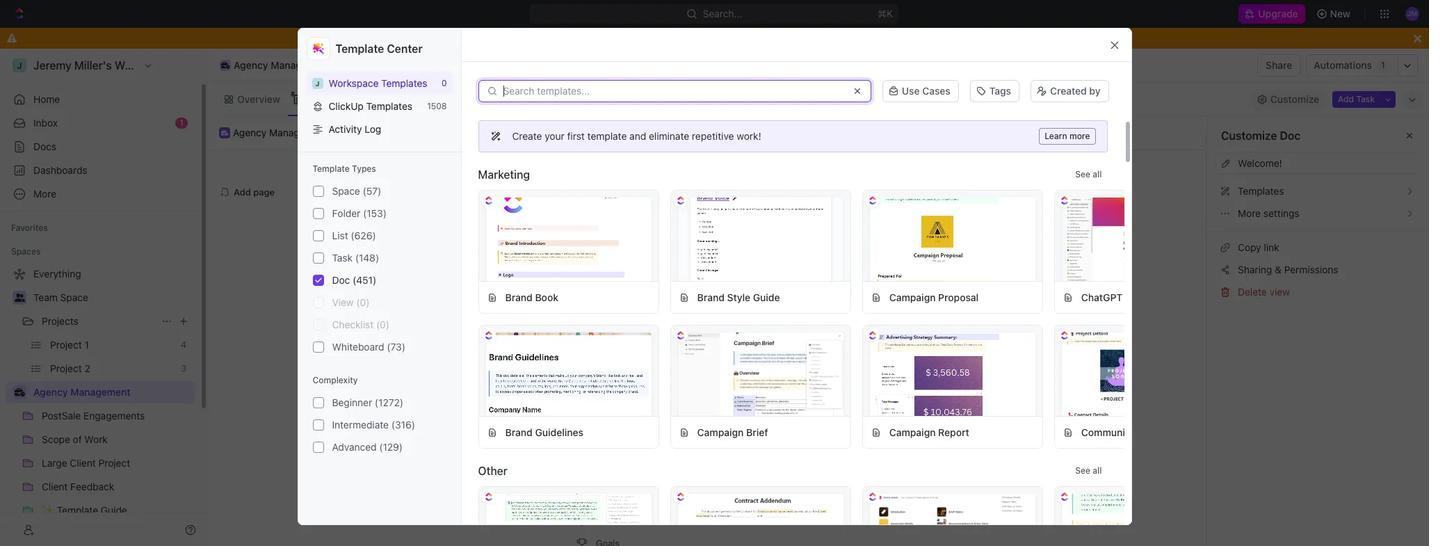Task type: locate. For each thing, give the bounding box(es) containing it.
see all
[[1076, 169, 1102, 180], [1076, 465, 1102, 476]]

list for list (626)
[[332, 230, 348, 241]]

1 horizontal spatial task
[[1357, 94, 1375, 104]]

0 horizontal spatial doc
[[332, 274, 350, 286]]

1 vertical spatial add
[[234, 186, 251, 197]]

(0) up (73)
[[376, 319, 390, 330]]

business time image
[[221, 130, 228, 136], [14, 388, 25, 397]]

agency management link for bottommost business time icon
[[33, 381, 192, 404]]

list
[[825, 93, 842, 105], [332, 230, 348, 241]]

team inside tree
[[33, 292, 58, 303]]

getting
[[561, 332, 636, 358]]

Advanced (129) checkbox
[[313, 442, 324, 453]]

0
[[442, 78, 447, 88]]

0 horizontal spatial (0)
[[357, 296, 370, 308]]

team for team
[[775, 93, 800, 105]]

1 vertical spatial all
[[1093, 465, 1102, 476]]

team
[[775, 93, 800, 105], [33, 292, 58, 303]]

0 vertical spatial management
[[271, 59, 331, 71]]

sharing
[[1238, 264, 1273, 275]]

timeline link
[[638, 89, 680, 109]]

to right want
[[627, 32, 636, 44]]

template left "types" at the top left of the page
[[313, 163, 350, 174]]

created by
[[1051, 85, 1101, 97]]

0 vertical spatial customize
[[1271, 93, 1320, 105]]

checklist
[[332, 319, 374, 330]]

agency management link for top business time icon
[[233, 126, 328, 139]]

0 vertical spatial templates
[[381, 77, 428, 89]]

more settings
[[1238, 207, 1300, 219]]

templates up wiki
[[381, 77, 428, 89]]

1 vertical spatial business time image
[[14, 388, 25, 397]]

doc down the customize button
[[1280, 129, 1301, 142]]

(451)
[[353, 274, 377, 286]]

1 vertical spatial management
[[269, 126, 328, 138]]

1 vertical spatial and
[[742, 367, 760, 379]]

more
[[1070, 131, 1091, 141]]

see down more
[[1076, 169, 1091, 180]]

0 vertical spatial template
[[336, 42, 384, 55]]

see all down more
[[1076, 169, 1102, 180]]

and down to
[[561, 383, 580, 396]]

space up folder
[[332, 185, 360, 197]]

and right guide
[[742, 367, 760, 379]]

campaign for campaign report
[[890, 426, 936, 438]]

workload
[[706, 93, 749, 105]]

beginner
[[332, 397, 372, 408]]

0 horizontal spatial and
[[561, 383, 580, 396]]

0 horizontal spatial the
[[614, 367, 630, 379]]

0 vertical spatial and
[[630, 130, 646, 142]]

upgrade link
[[1239, 4, 1306, 24]]

style
[[727, 291, 751, 303]]

2 the from the left
[[921, 367, 937, 379]]

1 vertical spatial agency
[[233, 126, 267, 138]]

dashboards link
[[6, 159, 195, 182]]

0 horizontal spatial list
[[332, 230, 348, 241]]

guidelines
[[535, 426, 584, 438]]

campaign
[[890, 291, 936, 303], [698, 426, 744, 438], [890, 426, 936, 438], [1157, 426, 1203, 438]]

to access the included setup guide and relevant resources, navigate to the sidebar shown below and click
[[561, 367, 1049, 396]]

template for template types
[[313, 163, 350, 174]]

space up projects at left
[[60, 292, 88, 303]]

started
[[641, 332, 716, 358]]

management for agency management link related to bottommost business time icon
[[70, 386, 131, 398]]

1 horizontal spatial list
[[825, 93, 842, 105]]

customize
[[1271, 93, 1320, 105], [1222, 129, 1278, 142]]

use cases
[[902, 85, 951, 97]]

see for other
[[1076, 465, 1091, 476]]

relevant
[[763, 367, 804, 379]]

customize inside button
[[1271, 93, 1320, 105]]

⌘k
[[879, 8, 894, 19]]

j
[[315, 79, 320, 87]]

0 horizontal spatial to
[[627, 32, 636, 44]]

below
[[1016, 367, 1046, 379]]

1 vertical spatial 1
[[180, 118, 184, 128]]

to inside to access the included setup guide and relevant resources, navigate to the sidebar shown below and click
[[908, 367, 918, 379]]

marketing down create
[[478, 168, 530, 181]]

campaign for campaign brief
[[698, 426, 744, 438]]

template up workspace
[[336, 42, 384, 55]]

1 horizontal spatial marketing
[[1183, 291, 1229, 303]]

1 horizontal spatial the
[[921, 367, 937, 379]]

0 vertical spatial (0)
[[357, 296, 370, 308]]

marketing right for
[[1183, 291, 1229, 303]]

2 see all from the top
[[1076, 465, 1102, 476]]

templates for workspace templates
[[381, 77, 428, 89]]

tags button
[[970, 80, 1020, 102]]

1 horizontal spatial space
[[332, 185, 360, 197]]

communication
[[1082, 426, 1154, 438]]

doc up the view
[[332, 274, 350, 286]]

(0) right the view
[[357, 296, 370, 308]]

1 all from the top
[[1093, 169, 1102, 180]]

welcome! down clickup templates
[[354, 126, 400, 138]]

activity log
[[329, 123, 381, 135]]

1 vertical spatial agency management link
[[233, 126, 328, 139]]

all
[[1093, 169, 1102, 180], [1093, 465, 1102, 476]]

welcome! down jeremy miller's workspace, , element
[[306, 93, 351, 105]]

2 vertical spatial template
[[624, 383, 674, 396]]

activity
[[329, 123, 362, 135]]

campaign for campaign proposal
[[890, 291, 936, 303]]

1 vertical spatial templates
[[366, 100, 413, 112]]

1 vertical spatial agency management
[[233, 126, 328, 138]]

1 vertical spatial list
[[332, 230, 348, 241]]

template for template center
[[336, 42, 384, 55]]

0 vertical spatial team
[[775, 93, 800, 105]]

docs link
[[6, 136, 195, 158]]

add for add page
[[234, 186, 251, 197]]

0 vertical spatial share
[[1266, 59, 1293, 71]]

2 horizontal spatial add
[[1339, 94, 1355, 104]]

list right "team" link
[[825, 93, 842, 105]]

1 vertical spatial doc
[[332, 274, 350, 286]]

tree
[[6, 263, 195, 546]]

see
[[1076, 169, 1091, 180], [1076, 465, 1091, 476]]

campaign proposal
[[890, 291, 979, 303]]

customize down share button
[[1271, 93, 1320, 105]]

see all for other
[[1076, 465, 1102, 476]]

1 vertical spatial see all
[[1076, 465, 1102, 476]]

agency
[[234, 59, 268, 71], [233, 126, 267, 138], [33, 386, 68, 398]]

2 all from the top
[[1093, 465, 1102, 476]]

1 see from the top
[[1076, 169, 1091, 180]]

agency management
[[234, 59, 331, 71], [233, 126, 328, 138], [33, 386, 131, 398]]

(0) for view (0)
[[357, 296, 370, 308]]

1 horizontal spatial (0)
[[376, 319, 390, 330]]

add inside button
[[1339, 94, 1355, 104]]

marketing
[[478, 168, 530, 181], [1183, 291, 1229, 303]]

0 vertical spatial all
[[1093, 169, 1102, 180]]

tree containing team space
[[6, 263, 195, 546]]

2 see all button from the top
[[1070, 463, 1108, 479]]

1 vertical spatial customize
[[1222, 129, 1278, 142]]

campaign right the communication
[[1157, 426, 1203, 438]]

0 vertical spatial see
[[1076, 169, 1091, 180]]

1 horizontal spatial add
[[575, 251, 593, 263]]

1 inside sidebar navigation
[[180, 118, 184, 128]]

home
[[33, 93, 60, 105]]

see all button down more
[[1070, 166, 1108, 183]]

brand left style
[[698, 291, 725, 303]]

task
[[1357, 94, 1375, 104], [332, 252, 353, 264]]

the up ✨
[[614, 367, 630, 379]]

all for marketing
[[1093, 169, 1102, 180]]

1 vertical spatial (0)
[[376, 319, 390, 330]]

do you want to enable browser notifications? enable hide this
[[567, 32, 862, 44]]

agency management inside tree
[[33, 386, 131, 398]]

team left list link
[[775, 93, 800, 105]]

1 horizontal spatial to
[[908, 367, 918, 379]]

2 vertical spatial management
[[70, 386, 131, 398]]

sharing & permissions button
[[1216, 259, 1421, 281]]

brand for brand book
[[505, 291, 533, 303]]

1 vertical spatial see
[[1076, 465, 1091, 476]]

campaign left report
[[890, 426, 936, 438]]

clickup templates
[[329, 100, 413, 112]]

customize down the customize button
[[1222, 129, 1278, 142]]

sidebar
[[940, 367, 978, 379]]

share
[[1266, 59, 1293, 71], [1277, 127, 1305, 138]]

0 vertical spatial add
[[1339, 94, 1355, 104]]

inbox
[[33, 117, 58, 129]]

campaign left brief
[[698, 426, 744, 438]]

0 horizontal spatial 1
[[180, 118, 184, 128]]

2 vertical spatial add
[[575, 251, 593, 263]]

management inside tree
[[70, 386, 131, 398]]

add for add comment
[[575, 251, 593, 263]]

add down "automations"
[[1339, 94, 1355, 104]]

brand
[[505, 291, 533, 303], [698, 291, 725, 303], [505, 426, 533, 438]]

included
[[633, 367, 676, 379]]

delete view button
[[1216, 281, 1421, 303]]

None checkbox
[[313, 253, 324, 264], [313, 275, 324, 286], [313, 319, 324, 330], [313, 253, 324, 264], [313, 275, 324, 286], [313, 319, 324, 330]]

share up the customize button
[[1266, 59, 1293, 71]]

shown
[[981, 367, 1013, 379]]

overall process link
[[541, 89, 615, 109]]

guide
[[753, 291, 780, 303]]

0 vertical spatial see all
[[1076, 169, 1102, 180]]

all for other
[[1093, 465, 1102, 476]]

1 horizontal spatial doc
[[1280, 129, 1301, 142]]

0 horizontal spatial business time image
[[14, 388, 25, 397]]

to
[[561, 367, 573, 379]]

1 vertical spatial template
[[313, 163, 350, 174]]

see down the communication
[[1076, 465, 1091, 476]]

more
[[1238, 207, 1261, 219]]

0 vertical spatial agency
[[234, 59, 268, 71]]

agency management for bottommost business time icon
[[33, 386, 131, 398]]

see all for marketing
[[1076, 169, 1102, 180]]

user group image
[[14, 294, 25, 302]]

and right template
[[630, 130, 646, 142]]

2 vertical spatial agency
[[33, 386, 68, 398]]

2 vertical spatial agency management
[[33, 386, 131, 398]]

template
[[336, 42, 384, 55], [313, 163, 350, 174], [624, 383, 674, 396]]

task down "automations"
[[1357, 94, 1375, 104]]

add for add task
[[1339, 94, 1355, 104]]

view
[[332, 296, 354, 308]]

list down folder
[[332, 230, 348, 241]]

see all button down the communication
[[1070, 463, 1108, 479]]

add left page
[[234, 186, 251, 197]]

1 horizontal spatial 1
[[1382, 60, 1386, 70]]

all down 'learn more' link
[[1093, 169, 1102, 180]]

1 vertical spatial to
[[908, 367, 918, 379]]

1 horizontal spatial business time image
[[221, 130, 228, 136]]

1 horizontal spatial and
[[630, 130, 646, 142]]

task left (148)
[[332, 252, 353, 264]]

to right 'navigate'
[[908, 367, 918, 379]]

share button
[[1258, 54, 1301, 77]]

0 vertical spatial task
[[1357, 94, 1375, 104]]

1 vertical spatial see all button
[[1070, 463, 1108, 479]]

add left the comment
[[575, 251, 593, 263]]

eliminate
[[649, 130, 690, 142]]

share down the customize button
[[1277, 127, 1305, 138]]

wiki
[[377, 93, 397, 105]]

brand left book
[[505, 291, 533, 303]]

1 vertical spatial task
[[332, 252, 353, 264]]

0 horizontal spatial add
[[234, 186, 251, 197]]

2 vertical spatial agency management link
[[33, 381, 192, 404]]

repetitive
[[692, 130, 734, 142]]

management
[[271, 59, 331, 71], [269, 126, 328, 138], [70, 386, 131, 398]]

1 horizontal spatial team
[[775, 93, 800, 105]]

0 vertical spatial to
[[627, 32, 636, 44]]

1 the from the left
[[614, 367, 630, 379]]

use cases button
[[877, 79, 965, 104]]

template down included
[[624, 383, 674, 396]]

all down the communication
[[1093, 465, 1102, 476]]

templates up activity log button
[[366, 100, 413, 112]]

0 horizontal spatial marketing
[[478, 168, 530, 181]]

tags
[[990, 85, 1012, 97]]

brand left guidelines on the left of page
[[505, 426, 533, 438]]

None checkbox
[[313, 186, 324, 197], [313, 208, 324, 219], [313, 230, 324, 241], [313, 297, 324, 308], [313, 342, 324, 353], [313, 186, 324, 197], [313, 208, 324, 219], [313, 230, 324, 241], [313, 297, 324, 308], [313, 342, 324, 353]]

proposal
[[939, 291, 979, 303]]

2 see from the top
[[1076, 465, 1091, 476]]

learn more link
[[1040, 128, 1096, 145]]

1 see all button from the top
[[1070, 166, 1108, 183]]

tree inside sidebar navigation
[[6, 263, 195, 546]]

0 horizontal spatial team
[[33, 292, 58, 303]]

campaign left proposal
[[890, 291, 936, 303]]

1 vertical spatial space
[[60, 292, 88, 303]]

learn more
[[1045, 131, 1091, 141]]

see all down the communication
[[1076, 465, 1102, 476]]

0 horizontal spatial space
[[60, 292, 88, 303]]

team right user group icon
[[33, 292, 58, 303]]

0 vertical spatial list
[[825, 93, 842, 105]]

the left sidebar
[[921, 367, 937, 379]]

1 vertical spatial share
[[1277, 127, 1305, 138]]

overview
[[237, 93, 280, 105]]

1 vertical spatial team
[[33, 292, 58, 303]]

1 see all from the top
[[1076, 169, 1102, 180]]

0 vertical spatial see all button
[[1070, 166, 1108, 183]]

enable
[[639, 32, 669, 44]]

Beginner (1272) checkbox
[[313, 397, 324, 408]]

see for marketing
[[1076, 169, 1091, 180]]

advanced
[[332, 441, 377, 453]]

search...
[[703, 8, 743, 19]]



Task type: vqa. For each thing, say whether or not it's contained in the screenshot.
GETTING STARTED
yes



Task type: describe. For each thing, give the bounding box(es) containing it.
intermediate
[[332, 419, 389, 431]]

✨
[[609, 385, 623, 397]]

work!
[[737, 130, 762, 142]]

folder (153)
[[332, 207, 387, 219]]

template inside ✨ template guide:
[[624, 383, 674, 396]]

customize for customize
[[1271, 93, 1320, 105]]

for
[[1167, 291, 1180, 303]]

sidebar navigation
[[0, 49, 208, 546]]

checklist (0)
[[332, 319, 390, 330]]

automations
[[1315, 59, 1373, 71]]

task inside button
[[1357, 94, 1375, 104]]

(153)
[[363, 207, 387, 219]]

center
[[387, 42, 423, 55]]

intermediate (316)
[[332, 419, 415, 431]]

create
[[512, 130, 542, 142]]

jeremy miller's workspace, , element
[[312, 78, 323, 89]]

1508
[[427, 101, 447, 111]]

your
[[545, 130, 565, 142]]

brand style guide
[[698, 291, 780, 303]]

2 vertical spatial and
[[561, 383, 580, 396]]

template center
[[336, 42, 423, 55]]

0 vertical spatial doc
[[1280, 129, 1301, 142]]

navigate
[[862, 367, 905, 379]]

brand for brand style guide
[[698, 291, 725, 303]]

space inside team space link
[[60, 292, 88, 303]]

permissions
[[1285, 264, 1339, 275]]

copy link
[[1238, 241, 1280, 253]]

see all button for marketing
[[1070, 166, 1108, 183]]

this
[[845, 32, 862, 44]]

create your first template and eliminate repetitive work!
[[512, 130, 762, 142]]

✨ template guide:
[[609, 383, 711, 397]]

workspace
[[329, 77, 379, 89]]

whiteboard
[[332, 341, 384, 353]]

click
[[582, 383, 605, 396]]

agency inside tree
[[33, 386, 68, 398]]

welcome! down customize doc
[[1238, 157, 1283, 169]]

brand for brand guidelines
[[505, 426, 533, 438]]

guide:
[[676, 383, 711, 396]]

complexity
[[313, 375, 358, 385]]

tags button
[[965, 79, 1026, 104]]

0 vertical spatial business time image
[[221, 130, 228, 136]]

brand book
[[505, 291, 559, 303]]

business time image
[[221, 62, 230, 69]]

spaces
[[11, 246, 41, 257]]

0 vertical spatial 1
[[1382, 60, 1386, 70]]

setup
[[679, 367, 708, 379]]

dashboards
[[33, 164, 87, 176]]

doc (451)
[[332, 274, 377, 286]]

enable
[[784, 32, 815, 44]]

communication campaign
[[1082, 426, 1203, 438]]

2 horizontal spatial and
[[742, 367, 760, 379]]

share inside button
[[1266, 59, 1293, 71]]

0 vertical spatial agency management
[[234, 59, 331, 71]]

chatgpt prompts for marketing
[[1082, 291, 1229, 303]]

chatgpt
[[1082, 291, 1123, 303]]

browser
[[672, 32, 709, 44]]

types
[[352, 163, 376, 174]]

team link
[[772, 89, 800, 109]]

template types
[[313, 163, 376, 174]]

(148)
[[355, 252, 379, 264]]

templates for clickup templates
[[366, 100, 413, 112]]

delete view
[[1238, 286, 1291, 298]]

Search templates... text field
[[503, 86, 844, 97]]

first
[[567, 130, 585, 142]]

process
[[578, 93, 615, 105]]

space (57)
[[332, 185, 381, 197]]

team for team space
[[33, 292, 58, 303]]

notifications?
[[712, 32, 774, 44]]

book
[[535, 291, 559, 303]]

guide
[[710, 367, 739, 379]]

(57)
[[363, 185, 381, 197]]

0 vertical spatial marketing
[[478, 168, 530, 181]]

Intermediate (316) checkbox
[[313, 420, 324, 431]]

add task button
[[1333, 91, 1381, 107]]

team space link
[[33, 287, 192, 309]]

1 vertical spatial marketing
[[1183, 291, 1229, 303]]

organizational
[[423, 93, 490, 105]]

0 vertical spatial agency management link
[[216, 57, 334, 74]]

organizational chart
[[423, 93, 518, 105]]

agency management for top business time icon
[[233, 126, 328, 138]]

report
[[939, 426, 970, 438]]

customize doc
[[1222, 129, 1301, 142]]

favorites
[[11, 223, 48, 233]]

0 vertical spatial space
[[332, 185, 360, 197]]

new button
[[1311, 3, 1359, 25]]

other
[[478, 465, 508, 477]]

welcome! down the comment
[[559, 269, 688, 301]]

(316)
[[392, 419, 415, 431]]

campaign report
[[890, 426, 970, 438]]

task (148)
[[332, 252, 379, 264]]

whiteboard (73)
[[332, 341, 406, 353]]

activity log button
[[306, 118, 453, 141]]

welcome! link
[[303, 89, 351, 109]]

prompts
[[1126, 291, 1165, 303]]

by
[[1090, 85, 1101, 97]]

use
[[902, 85, 920, 97]]

0 horizontal spatial task
[[332, 252, 353, 264]]

organizational chart link
[[420, 89, 518, 109]]

view
[[1270, 286, 1291, 298]]

link
[[1264, 241, 1280, 253]]

brief
[[747, 426, 768, 438]]

more settings button
[[1216, 202, 1421, 225]]

overview link
[[234, 89, 280, 109]]

sharing & permissions
[[1238, 264, 1339, 275]]

want
[[602, 32, 624, 44]]

(129)
[[379, 441, 403, 453]]

customize for customize doc
[[1222, 129, 1278, 142]]

see all button for other
[[1070, 463, 1108, 479]]

projects
[[42, 315, 78, 327]]

page
[[253, 186, 275, 197]]

(0) for checklist (0)
[[376, 319, 390, 330]]

add page
[[234, 186, 275, 197]]

list (626)
[[332, 230, 376, 241]]

brand guidelines
[[505, 426, 584, 438]]

docs
[[33, 141, 56, 152]]

folder
[[332, 207, 361, 219]]

clickup
[[329, 100, 364, 112]]

list for list
[[825, 93, 842, 105]]

management for top business time icon agency management link
[[269, 126, 328, 138]]

&
[[1275, 264, 1282, 275]]



